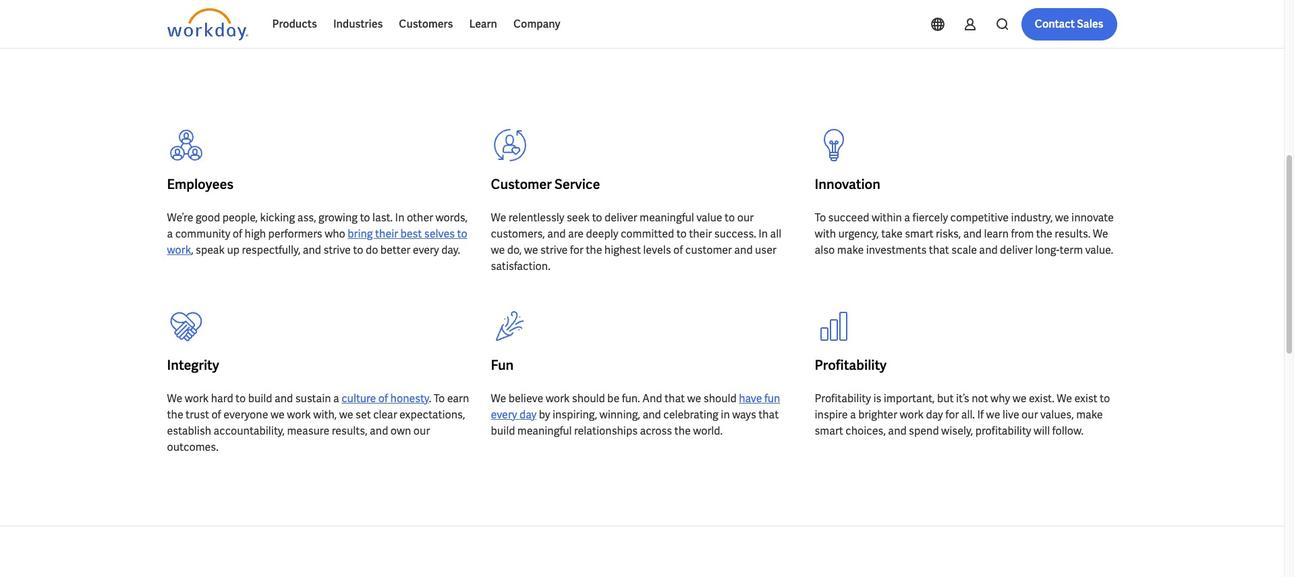 Task type: vqa. For each thing, say whether or not it's contained in the screenshot.
Ready
no



Task type: describe. For each thing, give the bounding box(es) containing it.
learn button
[[461, 8, 505, 40]]

to inside we're good people, kicking ass, growing to last. in other words, a community of high performers who
[[360, 211, 370, 225]]

hard
[[211, 391, 233, 406]]

the inside to succeed within a fiercely competitive industry, we innovate with urgency, take smart risks, and learn from the results. we also make investments that scale and deliver long-term value.
[[1036, 227, 1053, 241]]

value
[[697, 211, 723, 225]]

ass,
[[297, 211, 316, 225]]

products
[[272, 17, 317, 31]]

we right if
[[986, 408, 1001, 422]]

industry,
[[1011, 211, 1053, 225]]

products button
[[264, 8, 325, 40]]

and down competitive
[[964, 227, 982, 241]]

sales
[[1077, 17, 1104, 31]]

smart inside profitability is important, but it's not why we exist. we exist to inspire a brighter work day for all. if we live our values, make smart choices, and spend wisely, profitability will follow.
[[815, 424, 844, 438]]

value.
[[1086, 243, 1114, 257]]

that for we believe work should be fun. and that we should
[[665, 391, 685, 406]]

fun.
[[622, 391, 640, 406]]

choices,
[[846, 424, 886, 438]]

we for we relentlessly seek to deliver meaningful value to our customers, and are deeply committed to their success. in all we do, we strive for the highest levels of customer and user satisfaction.
[[491, 211, 506, 225]]

across
[[640, 424, 672, 438]]

service
[[555, 175, 600, 193]]

a inside to succeed within a fiercely competitive industry, we innovate with urgency, take smart risks, and learn from the results. we also make investments that scale and deliver long-term value.
[[905, 211, 910, 225]]

important,
[[884, 391, 935, 406]]

every inside have fun every day
[[491, 408, 517, 422]]

and left sustain
[[275, 391, 293, 406]]

industries button
[[325, 8, 391, 40]]

to inside . to earn the trust of everyone we work with, we set clear expectations, establish accountability, measure results, and own our outcomes.
[[434, 391, 445, 406]]

and
[[643, 391, 662, 406]]

contact sales link
[[1022, 8, 1117, 40]]

is
[[874, 391, 882, 406]]

who
[[325, 227, 345, 241]]

community
[[175, 227, 230, 241]]

high
[[245, 227, 266, 241]]

good
[[196, 211, 220, 225]]

we believe work should be fun. and that we should
[[491, 391, 739, 406]]

best
[[401, 227, 422, 241]]

our inside we relentlessly seek to deliver meaningful value to our customers, and are deeply committed to their success. in all we do, we strive for the highest levels of customer and user satisfaction.
[[737, 211, 754, 225]]

we up celebrating at the right bottom of the page
[[687, 391, 701, 406]]

to succeed within a fiercely competitive industry, we innovate with urgency, take smart risks, and learn from the results. we also make investments that scale and deliver long-term value.
[[815, 211, 1114, 257]]

to inside profitability is important, but it's not why we exist. we exist to inspire a brighter work day for all. if we live our values, make smart choices, and spend wisely, profitability will follow.
[[1100, 391, 1110, 406]]

profitability
[[976, 424, 1032, 438]]

in
[[721, 408, 730, 422]]

success.
[[715, 227, 756, 241]]

growing
[[319, 211, 358, 225]]

exist
[[1075, 391, 1098, 406]]

to inside bring their best selves to work
[[457, 227, 467, 241]]

culture of honesty link
[[342, 391, 429, 406]]

if
[[978, 408, 984, 422]]

.
[[429, 391, 431, 406]]

1 should from the left
[[572, 391, 605, 406]]

up
[[227, 243, 240, 257]]

1 strive from the left
[[324, 243, 351, 257]]

profitability for profitability
[[815, 356, 887, 374]]

the inside we relentlessly seek to deliver meaningful value to our customers, and are deeply committed to their success. in all we do, we strive for the highest levels of customer and user satisfaction.
[[586, 243, 602, 257]]

and inside profitability is important, but it's not why we exist. we exist to inspire a brighter work day for all. if we live our values, make smart choices, and spend wisely, profitability will follow.
[[888, 424, 907, 438]]

, speak up respectfully, and strive to do better every day.
[[191, 243, 460, 257]]

why
[[991, 391, 1010, 406]]

we work hard to build and sustain a culture of honesty
[[167, 391, 429, 406]]

day inside profitability is important, but it's not why we exist. we exist to inspire a brighter work day for all. if we live our values, make smart choices, and spend wisely, profitability will follow.
[[926, 408, 943, 422]]

of inside we relentlessly seek to deliver meaningful value to our customers, and are deeply committed to their success. in all we do, we strive for the highest levels of customer and user satisfaction.
[[674, 243, 683, 257]]

spend
[[909, 424, 939, 438]]

deeply
[[586, 227, 619, 241]]

learn
[[469, 17, 497, 31]]

their inside we relentlessly seek to deliver meaningful value to our customers, and are deeply committed to their success. in all we do, we strive for the highest levels of customer and user satisfaction.
[[689, 227, 712, 241]]

follow.
[[1053, 424, 1084, 438]]

strive inside we relentlessly seek to deliver meaningful value to our customers, and are deeply committed to their success. in all we do, we strive for the highest levels of customer and user satisfaction.
[[541, 243, 568, 257]]

their inside bring their best selves to work
[[375, 227, 398, 241]]

contact sales
[[1035, 17, 1104, 31]]

deliver inside we relentlessly seek to deliver meaningful value to our customers, and are deeply committed to their success. in all we do, we strive for the highest levels of customer and user satisfaction.
[[605, 211, 638, 225]]

the inside . to earn the trust of everyone we work with, we set clear expectations, establish accountability, measure results, and own our outcomes.
[[167, 408, 183, 422]]

customers
[[399, 17, 453, 31]]

within
[[872, 211, 902, 225]]

everyone
[[224, 408, 268, 422]]

illustration of scooter workday people with soccer ball image
[[491, 0, 1117, 72]]

a inside we're good people, kicking ass, growing to last. in other words, a community of high performers who
[[167, 227, 173, 241]]

not
[[972, 391, 989, 406]]

relationships
[[574, 424, 638, 438]]

urgency,
[[839, 227, 879, 241]]

to up everyone
[[236, 391, 246, 406]]

by
[[539, 408, 550, 422]]

employees
[[167, 175, 234, 193]]

will
[[1034, 424, 1050, 438]]

ways
[[732, 408, 756, 422]]

values,
[[1041, 408, 1074, 422]]

of inside . to earn the trust of everyone we work with, we set clear expectations, establish accountability, measure results, and own our outcomes.
[[212, 408, 221, 422]]

with,
[[313, 408, 337, 422]]

a up with,
[[333, 391, 339, 406]]

earn
[[447, 391, 469, 406]]

do
[[366, 243, 378, 257]]

to up deeply
[[592, 211, 602, 225]]

scale
[[952, 243, 977, 257]]

expectations,
[[400, 408, 465, 422]]

and down 'success.'
[[734, 243, 753, 257]]

bring
[[348, 227, 373, 241]]

work up by
[[546, 391, 570, 406]]

industries
[[333, 17, 383, 31]]

are
[[568, 227, 584, 241]]

fun
[[765, 391, 780, 406]]

satisfaction.
[[491, 259, 551, 273]]

to up customer
[[677, 227, 687, 241]]

relentlessly
[[509, 211, 565, 225]]

that inside to succeed within a fiercely competitive industry, we innovate with urgency, take smart risks, and learn from the results. we also make investments that scale and deliver long-term value.
[[929, 243, 950, 257]]

customers,
[[491, 227, 545, 241]]

long-
[[1035, 243, 1060, 257]]

clear
[[373, 408, 397, 422]]

to left do
[[353, 243, 363, 257]]

other
[[407, 211, 433, 225]]

culture
[[342, 391, 376, 406]]

make inside to succeed within a fiercely competitive industry, we innovate with urgency, take smart risks, and learn from the results. we also make investments that scale and deliver long-term value.
[[837, 243, 864, 257]]

live
[[1003, 408, 1020, 422]]

the inside by inspiring, winning, and celebrating in ways that build meaningful relationships across the world.
[[675, 424, 691, 438]]

respectfully,
[[242, 243, 301, 257]]

build inside by inspiring, winning, and celebrating in ways that build meaningful relationships across the world.
[[491, 424, 515, 438]]

but
[[937, 391, 954, 406]]



Task type: locate. For each thing, give the bounding box(es) containing it.
0 vertical spatial our
[[737, 211, 754, 225]]

smart down fiercely
[[905, 227, 934, 241]]

1 vertical spatial every
[[491, 408, 517, 422]]

to down words,
[[457, 227, 467, 241]]

performers
[[268, 227, 322, 241]]

and down 'learn'
[[980, 243, 998, 257]]

we left do,
[[491, 243, 505, 257]]

1 horizontal spatial to
[[815, 211, 826, 225]]

1 vertical spatial smart
[[815, 424, 844, 438]]

we right do,
[[524, 243, 538, 257]]

meaningful
[[640, 211, 694, 225], [517, 424, 572, 438]]

selves
[[424, 227, 455, 241]]

the
[[1036, 227, 1053, 241], [586, 243, 602, 257], [167, 408, 183, 422], [675, 424, 691, 438]]

0 vertical spatial every
[[413, 243, 439, 257]]

do,
[[507, 243, 522, 257]]

speak
[[196, 243, 225, 257]]

1 horizontal spatial our
[[737, 211, 754, 225]]

we up 'establish'
[[167, 391, 182, 406]]

work inside bring their best selves to work
[[167, 243, 191, 257]]

for down are
[[570, 243, 584, 257]]

to
[[360, 211, 370, 225], [592, 211, 602, 225], [725, 211, 735, 225], [457, 227, 467, 241], [677, 227, 687, 241], [353, 243, 363, 257], [236, 391, 246, 406], [1100, 391, 1110, 406]]

should
[[572, 391, 605, 406], [704, 391, 737, 406]]

people,
[[222, 211, 258, 225]]

be
[[607, 391, 620, 406]]

1 profitability from the top
[[815, 356, 887, 374]]

we inside profitability is important, but it's not why we exist. we exist to inspire a brighter work day for all. if we live our values, make smart choices, and spend wisely, profitability will follow.
[[1057, 391, 1072, 406]]

0 vertical spatial that
[[929, 243, 950, 257]]

0 vertical spatial build
[[248, 391, 272, 406]]

seek
[[567, 211, 590, 225]]

0 horizontal spatial strive
[[324, 243, 351, 257]]

1 horizontal spatial every
[[491, 408, 517, 422]]

0 vertical spatial to
[[815, 211, 826, 225]]

our inside . to earn the trust of everyone we work with, we set clear expectations, establish accountability, measure results, and own our outcomes.
[[414, 424, 430, 438]]

we up customers,
[[491, 211, 506, 225]]

0 horizontal spatial every
[[413, 243, 439, 257]]

profitability is important, but it's not why we exist. we exist to inspire a brighter work day for all. if we live our values, make smart choices, and spend wisely, profitability will follow.
[[815, 391, 1110, 438]]

for inside profitability is important, but it's not why we exist. we exist to inspire a brighter work day for all. if we live our values, make smart choices, and spend wisely, profitability will follow.
[[946, 408, 959, 422]]

from
[[1011, 227, 1034, 241]]

2 should from the left
[[704, 391, 737, 406]]

we up results,
[[339, 408, 353, 422]]

0 vertical spatial meaningful
[[640, 211, 694, 225]]

we up live
[[1013, 391, 1027, 406]]

that down risks,
[[929, 243, 950, 257]]

we left believe
[[491, 391, 506, 406]]

for inside we relentlessly seek to deliver meaningful value to our customers, and are deeply committed to their success. in all we do, we strive for the highest levels of customer and user satisfaction.
[[570, 243, 584, 257]]

that down fun
[[759, 408, 779, 422]]

build down believe
[[491, 424, 515, 438]]

profitability up inspire
[[815, 391, 871, 406]]

and down and at the bottom of page
[[643, 408, 661, 422]]

all
[[770, 227, 782, 241]]

0 horizontal spatial make
[[837, 243, 864, 257]]

company
[[514, 17, 561, 31]]

,
[[191, 243, 193, 257]]

we for we believe work should be fun. and that we should
[[491, 391, 506, 406]]

we up values,
[[1057, 391, 1072, 406]]

results.
[[1055, 227, 1091, 241]]

in right last. at the top of the page
[[395, 211, 405, 225]]

1 horizontal spatial strive
[[541, 243, 568, 257]]

1 horizontal spatial meaningful
[[640, 211, 694, 225]]

for left all.
[[946, 408, 959, 422]]

1 vertical spatial meaningful
[[517, 424, 572, 438]]

we're
[[167, 211, 193, 225]]

0 horizontal spatial meaningful
[[517, 424, 572, 438]]

day down believe
[[520, 408, 537, 422]]

in
[[395, 211, 405, 225], [759, 227, 768, 241]]

meaningful inside we relentlessly seek to deliver meaningful value to our customers, and are deeply committed to their success. in all we do, we strive for the highest levels of customer and user satisfaction.
[[640, 211, 694, 225]]

and down brighter
[[888, 424, 907, 438]]

0 horizontal spatial should
[[572, 391, 605, 406]]

1 horizontal spatial deliver
[[1000, 243, 1033, 257]]

0 vertical spatial make
[[837, 243, 864, 257]]

make down exist
[[1077, 408, 1103, 422]]

0 vertical spatial smart
[[905, 227, 934, 241]]

user
[[755, 243, 777, 257]]

we inside to succeed within a fiercely competitive industry, we innovate with urgency, take smart risks, and learn from the results. we also make investments that scale and deliver long-term value.
[[1055, 211, 1069, 225]]

of right levels
[[674, 243, 683, 257]]

0 horizontal spatial their
[[375, 227, 398, 241]]

levels
[[643, 243, 671, 257]]

every down believe
[[491, 408, 517, 422]]

to inside to succeed within a fiercely competitive industry, we innovate with urgency, take smart risks, and learn from the results. we also make investments that scale and deliver long-term value.
[[815, 211, 826, 225]]

1 horizontal spatial day
[[926, 408, 943, 422]]

every down selves
[[413, 243, 439, 257]]

in left all on the right top of the page
[[759, 227, 768, 241]]

meaningful inside by inspiring, winning, and celebrating in ways that build meaningful relationships across the world.
[[517, 424, 572, 438]]

strive down "who"
[[324, 243, 351, 257]]

profitability inside profitability is important, but it's not why we exist. we exist to inspire a brighter work day for all. if we live our values, make smart choices, and spend wisely, profitability will follow.
[[815, 391, 871, 406]]

the up long-
[[1036, 227, 1053, 241]]

inspire
[[815, 408, 848, 422]]

take
[[882, 227, 903, 241]]

to up 'with'
[[815, 211, 826, 225]]

deliver inside to succeed within a fiercely competitive industry, we innovate with urgency, take smart risks, and learn from the results. we also make investments that scale and deliver long-term value.
[[1000, 243, 1033, 257]]

all.
[[961, 408, 975, 422]]

and inside by inspiring, winning, and celebrating in ways that build meaningful relationships across the world.
[[643, 408, 661, 422]]

2 their from the left
[[689, 227, 712, 241]]

have fun every day
[[491, 391, 780, 422]]

their down last. at the top of the page
[[375, 227, 398, 241]]

work down important,
[[900, 408, 924, 422]]

2 vertical spatial that
[[759, 408, 779, 422]]

brighter
[[859, 408, 898, 422]]

2 vertical spatial our
[[414, 424, 430, 438]]

make down 'urgency,'
[[837, 243, 864, 257]]

meaningful up committed
[[640, 211, 694, 225]]

1 vertical spatial make
[[1077, 408, 1103, 422]]

in inside we relentlessly seek to deliver meaningful value to our customers, and are deeply committed to their success. in all we do, we strive for the highest levels of customer and user satisfaction.
[[759, 227, 768, 241]]

that inside by inspiring, winning, and celebrating in ways that build meaningful relationships across the world.
[[759, 408, 779, 422]]

0 horizontal spatial our
[[414, 424, 430, 438]]

build up everyone
[[248, 391, 272, 406]]

inspiring,
[[553, 408, 597, 422]]

wisely,
[[942, 424, 973, 438]]

contact
[[1035, 17, 1075, 31]]

2 horizontal spatial our
[[1022, 408, 1038, 422]]

words,
[[436, 211, 468, 225]]

bring their best selves to work link
[[167, 227, 467, 257]]

1 horizontal spatial their
[[689, 227, 712, 241]]

0 vertical spatial in
[[395, 211, 405, 225]]

to up bring
[[360, 211, 370, 225]]

1 day from the left
[[520, 408, 537, 422]]

committed
[[621, 227, 674, 241]]

their up customer
[[689, 227, 712, 241]]

2 day from the left
[[926, 408, 943, 422]]

a
[[905, 211, 910, 225], [167, 227, 173, 241], [333, 391, 339, 406], [850, 408, 856, 422]]

exist.
[[1029, 391, 1055, 406]]

deliver down from
[[1000, 243, 1033, 257]]

work up trust
[[185, 391, 209, 406]]

fiercely
[[913, 211, 948, 225]]

should up the in
[[704, 391, 737, 406]]

1 horizontal spatial in
[[759, 227, 768, 241]]

0 vertical spatial deliver
[[605, 211, 638, 225]]

and down clear
[[370, 424, 388, 438]]

that for by inspiring, winning, and celebrating in ways that build meaningful relationships across the world.
[[759, 408, 779, 422]]

go to the homepage image
[[167, 8, 248, 40]]

1 vertical spatial for
[[946, 408, 959, 422]]

we're good people, kicking ass, growing to last. in other words, a community of high performers who
[[167, 211, 468, 241]]

and down performers
[[303, 243, 321, 257]]

with
[[815, 227, 836, 241]]

their
[[375, 227, 398, 241], [689, 227, 712, 241]]

to up 'success.'
[[725, 211, 735, 225]]

and inside . to earn the trust of everyone we work with, we set clear expectations, establish accountability, measure results, and own our outcomes.
[[370, 424, 388, 438]]

of down people,
[[233, 227, 242, 241]]

we up results.
[[1055, 211, 1069, 225]]

profitability
[[815, 356, 887, 374], [815, 391, 871, 406]]

day up the spend
[[926, 408, 943, 422]]

a down we're on the left top
[[167, 227, 173, 241]]

0 horizontal spatial in
[[395, 211, 405, 225]]

0 horizontal spatial deliver
[[605, 211, 638, 225]]

0 horizontal spatial to
[[434, 391, 445, 406]]

2 horizontal spatial that
[[929, 243, 950, 257]]

1 vertical spatial deliver
[[1000, 243, 1033, 257]]

the down celebrating at the right bottom of the page
[[675, 424, 691, 438]]

to right .
[[434, 391, 445, 406]]

1 horizontal spatial smart
[[905, 227, 934, 241]]

meaningful down by
[[517, 424, 572, 438]]

profitability up is
[[815, 356, 887, 374]]

better
[[381, 243, 411, 257]]

we
[[491, 211, 506, 225], [1093, 227, 1109, 241], [167, 391, 182, 406], [491, 391, 506, 406], [1057, 391, 1072, 406]]

of down hard
[[212, 408, 221, 422]]

0 horizontal spatial that
[[665, 391, 685, 406]]

winning,
[[600, 408, 641, 422]]

strive
[[324, 243, 351, 257], [541, 243, 568, 257]]

we inside to succeed within a fiercely competitive industry, we innovate with urgency, take smart risks, and learn from the results. we also make investments that scale and deliver long-term value.
[[1093, 227, 1109, 241]]

work inside profitability is important, but it's not why we exist. we exist to inspire a brighter work day for all. if we live our values, make smart choices, and spend wisely, profitability will follow.
[[900, 408, 924, 422]]

1 their from the left
[[375, 227, 398, 241]]

we inside we relentlessly seek to deliver meaningful value to our customers, and are deeply committed to their success. in all we do, we strive for the highest levels of customer and user satisfaction.
[[491, 211, 506, 225]]

integrity
[[167, 356, 219, 374]]

to
[[815, 211, 826, 225], [434, 391, 445, 406]]

day inside have fun every day
[[520, 408, 537, 422]]

our inside profitability is important, but it's not why we exist. we exist to inspire a brighter work day for all. if we live our values, make smart choices, and spend wisely, profitability will follow.
[[1022, 408, 1038, 422]]

day.
[[441, 243, 460, 257]]

we
[[1055, 211, 1069, 225], [491, 243, 505, 257], [524, 243, 538, 257], [687, 391, 701, 406], [1013, 391, 1027, 406], [271, 408, 285, 422], [339, 408, 353, 422], [986, 408, 1001, 422]]

innovate
[[1072, 211, 1114, 225]]

results,
[[332, 424, 368, 438]]

0 vertical spatial profitability
[[815, 356, 887, 374]]

profitability for profitability is important, but it's not why we exist. we exist to inspire a brighter work day for all. if we live our values, make smart choices, and spend wisely, profitability will follow.
[[815, 391, 871, 406]]

1 vertical spatial build
[[491, 424, 515, 438]]

1 horizontal spatial should
[[704, 391, 737, 406]]

innovation
[[815, 175, 881, 193]]

our down expectations,
[[414, 424, 430, 438]]

smart inside to succeed within a fiercely competitive industry, we innovate with urgency, take smart risks, and learn from the results. we also make investments that scale and deliver long-term value.
[[905, 227, 934, 241]]

should up the inspiring,
[[572, 391, 605, 406]]

1 vertical spatial in
[[759, 227, 768, 241]]

1 horizontal spatial build
[[491, 424, 515, 438]]

we up "value."
[[1093, 227, 1109, 241]]

make inside profitability is important, but it's not why we exist. we exist to inspire a brighter work day for all. if we live our values, make smart choices, and spend wisely, profitability will follow.
[[1077, 408, 1103, 422]]

0 horizontal spatial for
[[570, 243, 584, 257]]

0 horizontal spatial build
[[248, 391, 272, 406]]

strive down "relentlessly" in the left top of the page
[[541, 243, 568, 257]]

the up 'establish'
[[167, 408, 183, 422]]

own
[[391, 424, 411, 438]]

we relentlessly seek to deliver meaningful value to our customers, and are deeply committed to their success. in all we do, we strive for the highest levels of customer and user satisfaction.
[[491, 211, 782, 273]]

work down the community
[[167, 243, 191, 257]]

set
[[356, 408, 371, 422]]

build
[[248, 391, 272, 406], [491, 424, 515, 438]]

a up choices,
[[850, 408, 856, 422]]

deliver up deeply
[[605, 211, 638, 225]]

and left are
[[547, 227, 566, 241]]

we down we work hard to build and sustain a culture of honesty at the left
[[271, 408, 285, 422]]

0 horizontal spatial day
[[520, 408, 537, 422]]

and
[[547, 227, 566, 241], [964, 227, 982, 241], [303, 243, 321, 257], [734, 243, 753, 257], [980, 243, 998, 257], [275, 391, 293, 406], [643, 408, 661, 422], [370, 424, 388, 438], [888, 424, 907, 438]]

term
[[1060, 243, 1083, 257]]

0 vertical spatial for
[[570, 243, 584, 257]]

succeed
[[828, 211, 870, 225]]

. to earn the trust of everyone we work with, we set clear expectations, establish accountability, measure results, and own our outcomes.
[[167, 391, 469, 454]]

our up 'success.'
[[737, 211, 754, 225]]

1 horizontal spatial for
[[946, 408, 959, 422]]

1 horizontal spatial that
[[759, 408, 779, 422]]

our right live
[[1022, 408, 1038, 422]]

company button
[[505, 8, 569, 40]]

that right and at the bottom of page
[[665, 391, 685, 406]]

1 vertical spatial to
[[434, 391, 445, 406]]

2 profitability from the top
[[815, 391, 871, 406]]

trust
[[186, 408, 209, 422]]

0 horizontal spatial smart
[[815, 424, 844, 438]]

1 vertical spatial profitability
[[815, 391, 871, 406]]

1 vertical spatial our
[[1022, 408, 1038, 422]]

to right exist
[[1100, 391, 1110, 406]]

work inside . to earn the trust of everyone we work with, we set clear expectations, establish accountability, measure results, and own our outcomes.
[[287, 408, 311, 422]]

1 horizontal spatial make
[[1077, 408, 1103, 422]]

in inside we're good people, kicking ass, growing to last. in other words, a community of high performers who
[[395, 211, 405, 225]]

have
[[739, 391, 762, 406]]

1 vertical spatial that
[[665, 391, 685, 406]]

smart down inspire
[[815, 424, 844, 438]]

work down we work hard to build and sustain a culture of honesty at the left
[[287, 408, 311, 422]]

a right within
[[905, 211, 910, 225]]

2 strive from the left
[[541, 243, 568, 257]]

customer
[[686, 243, 732, 257]]

a inside profitability is important, but it's not why we exist. we exist to inspire a brighter work day for all. if we live our values, make smart choices, and spend wisely, profitability will follow.
[[850, 408, 856, 422]]

of up clear
[[378, 391, 388, 406]]

investments
[[866, 243, 927, 257]]

world.
[[693, 424, 723, 438]]

that
[[929, 243, 950, 257], [665, 391, 685, 406], [759, 408, 779, 422]]

the down deeply
[[586, 243, 602, 257]]

we for we work hard to build and sustain a culture of honesty
[[167, 391, 182, 406]]

of inside we're good people, kicking ass, growing to last. in other words, a community of high performers who
[[233, 227, 242, 241]]

sustain
[[295, 391, 331, 406]]

also
[[815, 243, 835, 257]]

celebrating
[[664, 408, 719, 422]]

outcomes.
[[167, 440, 219, 454]]



